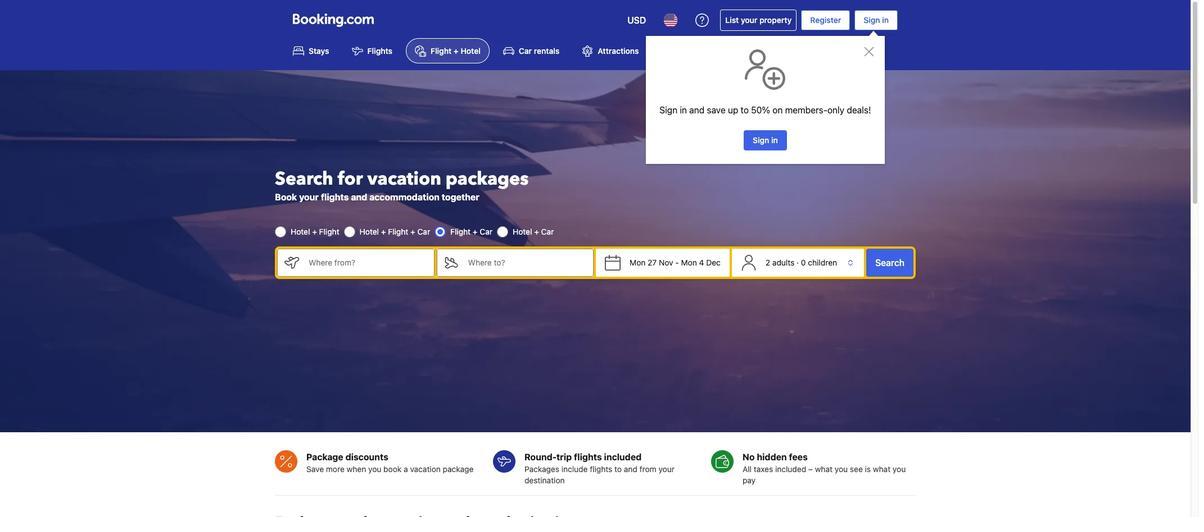 Task type: vqa. For each thing, say whether or not it's contained in the screenshot.
YOUR within Search for vacation packages Book your flights and accommodation together
yes



Task type: locate. For each thing, give the bounding box(es) containing it.
your right the from on the right of the page
[[659, 465, 675, 475]]

your right the book
[[299, 192, 319, 202]]

in
[[883, 15, 889, 25], [680, 105, 687, 115], [772, 136, 778, 145]]

hotel for hotel + flight + car
[[360, 227, 379, 237]]

1 horizontal spatial mon
[[681, 258, 697, 267]]

2 vertical spatial your
[[659, 465, 675, 475]]

hotel for hotel + flight
[[291, 227, 310, 237]]

booking.com online hotel reservations image
[[293, 13, 374, 27]]

flight
[[431, 46, 452, 56], [319, 227, 339, 237], [388, 227, 408, 237], [451, 227, 471, 237]]

car left hotel + car
[[480, 227, 493, 237]]

0 horizontal spatial you
[[368, 465, 382, 475]]

included down the fees
[[776, 465, 807, 475]]

car
[[519, 46, 532, 56], [418, 227, 430, 237], [480, 227, 493, 237], [541, 227, 554, 237]]

car rentals link
[[494, 38, 569, 64]]

and down for at the top
[[351, 192, 367, 202]]

accommodation
[[370, 192, 440, 202]]

what right is
[[873, 465, 891, 475]]

included inside round-trip flights included packages include flights to and from your destination
[[604, 453, 642, 463]]

1 vertical spatial sign in
[[753, 136, 778, 145]]

1 horizontal spatial sign in link
[[855, 10, 898, 30]]

children
[[808, 258, 837, 267]]

property
[[760, 15, 792, 25]]

dec
[[706, 258, 721, 267]]

flights down for at the top
[[321, 192, 349, 202]]

2 you from the left
[[835, 465, 848, 475]]

vacation
[[367, 167, 441, 192], [410, 465, 441, 475]]

0 vertical spatial sign in
[[864, 15, 889, 25]]

attractions link
[[573, 38, 648, 64]]

search for search for vacation packages book your flights and accommodation together
[[275, 167, 333, 192]]

only
[[828, 105, 845, 115]]

search for vacation packages book your flights and accommodation together
[[275, 167, 529, 202]]

2 vertical spatial flights
[[590, 465, 613, 475]]

vacation inside search for vacation packages book your flights and accommodation together
[[367, 167, 441, 192]]

flights for for
[[321, 192, 349, 202]]

hotel
[[461, 46, 481, 56], [291, 227, 310, 237], [360, 227, 379, 237], [513, 227, 532, 237]]

list your property link
[[721, 10, 797, 31]]

+ for flight + hotel
[[454, 46, 459, 56]]

for
[[338, 167, 363, 192]]

to right up
[[741, 105, 749, 115]]

0 horizontal spatial included
[[604, 453, 642, 463]]

search
[[275, 167, 333, 192], [876, 258, 905, 268]]

2 horizontal spatial in
[[883, 15, 889, 25]]

Where to? field
[[459, 249, 594, 277]]

0 horizontal spatial search
[[275, 167, 333, 192]]

you right is
[[893, 465, 906, 475]]

flight + car
[[451, 227, 493, 237]]

50%
[[751, 105, 770, 115]]

1 horizontal spatial to
[[741, 105, 749, 115]]

sign down 50%
[[753, 136, 770, 145]]

+ for hotel + flight
[[312, 227, 317, 237]]

included
[[604, 453, 642, 463], [776, 465, 807, 475]]

mon right -
[[681, 258, 697, 267]]

0 horizontal spatial sign in link
[[744, 130, 787, 151]]

1 horizontal spatial what
[[873, 465, 891, 475]]

car left rentals
[[519, 46, 532, 56]]

search inside search for vacation packages book your flights and accommodation together
[[275, 167, 333, 192]]

and
[[690, 105, 705, 115], [351, 192, 367, 202], [624, 465, 638, 475]]

and inside round-trip flights included packages include flights to and from your destination
[[624, 465, 638, 475]]

1 vertical spatial sign in link
[[744, 130, 787, 151]]

search inside button
[[876, 258, 905, 268]]

what right –
[[815, 465, 833, 475]]

0 vertical spatial to
[[741, 105, 749, 115]]

1 what from the left
[[815, 465, 833, 475]]

0 horizontal spatial mon
[[630, 258, 646, 267]]

you inside package discounts save more when you book a vacation package
[[368, 465, 382, 475]]

1 vertical spatial to
[[615, 465, 622, 475]]

1 vertical spatial sign
[[660, 105, 678, 115]]

to left the from on the right of the page
[[615, 465, 622, 475]]

hotel + flight
[[291, 227, 339, 237]]

0 vertical spatial and
[[690, 105, 705, 115]]

0 vertical spatial vacation
[[367, 167, 441, 192]]

2 horizontal spatial you
[[893, 465, 906, 475]]

flight + hotel link
[[406, 38, 490, 64]]

sign in link down sign in and save up to 50% on members-only deals!
[[744, 130, 787, 151]]

Where from? field
[[300, 249, 434, 277]]

1 vertical spatial included
[[776, 465, 807, 475]]

1 vertical spatial vacation
[[410, 465, 441, 475]]

flights link
[[343, 38, 402, 64]]

sign
[[864, 15, 880, 25], [660, 105, 678, 115], [753, 136, 770, 145]]

mon
[[630, 258, 646, 267], [681, 258, 697, 267]]

0 horizontal spatial what
[[815, 465, 833, 475]]

1 horizontal spatial search
[[876, 258, 905, 268]]

1 horizontal spatial included
[[776, 465, 807, 475]]

2
[[766, 258, 771, 267]]

car rentals
[[519, 46, 560, 56]]

2 vertical spatial sign
[[753, 136, 770, 145]]

flights inside search for vacation packages book your flights and accommodation together
[[321, 192, 349, 202]]

0 horizontal spatial to
[[615, 465, 622, 475]]

1 horizontal spatial and
[[624, 465, 638, 475]]

2 horizontal spatial and
[[690, 105, 705, 115]]

fees
[[789, 453, 808, 463]]

destination
[[525, 476, 565, 486]]

0 vertical spatial search
[[275, 167, 333, 192]]

mon left 27
[[630, 258, 646, 267]]

+ for hotel + car
[[534, 227, 539, 237]]

to
[[741, 105, 749, 115], [615, 465, 622, 475]]

flights
[[368, 46, 393, 56]]

taxes
[[754, 465, 773, 475]]

1 horizontal spatial in
[[772, 136, 778, 145]]

sign in right register at right
[[864, 15, 889, 25]]

sign left save
[[660, 105, 678, 115]]

packages
[[446, 167, 529, 192]]

flights up "include" in the bottom of the page
[[574, 453, 602, 463]]

trip
[[557, 453, 572, 463]]

0 vertical spatial flights
[[321, 192, 349, 202]]

usd button
[[621, 7, 653, 34]]

sign in link right the register link
[[855, 10, 898, 30]]

1 vertical spatial search
[[876, 258, 905, 268]]

your
[[741, 15, 758, 25], [299, 192, 319, 202], [659, 465, 675, 475]]

flights
[[321, 192, 349, 202], [574, 453, 602, 463], [590, 465, 613, 475]]

1 horizontal spatial your
[[659, 465, 675, 475]]

register link
[[802, 10, 850, 30]]

package
[[307, 453, 344, 463]]

search for search
[[876, 258, 905, 268]]

airport
[[677, 46, 704, 56]]

and left the from on the right of the page
[[624, 465, 638, 475]]

sign in link
[[855, 10, 898, 30], [744, 130, 787, 151]]

0 horizontal spatial your
[[299, 192, 319, 202]]

what
[[815, 465, 833, 475], [873, 465, 891, 475]]

1 you from the left
[[368, 465, 382, 475]]

and left save
[[690, 105, 705, 115]]

package
[[443, 465, 474, 475]]

attractions
[[598, 46, 639, 56]]

you down discounts
[[368, 465, 382, 475]]

+ for flight + car
[[473, 227, 478, 237]]

2 horizontal spatial sign
[[864, 15, 880, 25]]

car inside car rentals link
[[519, 46, 532, 56]]

+
[[454, 46, 459, 56], [312, 227, 317, 237], [381, 227, 386, 237], [411, 227, 415, 237], [473, 227, 478, 237], [534, 227, 539, 237]]

flights right "include" in the bottom of the page
[[590, 465, 613, 475]]

vacation right a
[[410, 465, 441, 475]]

0 vertical spatial in
[[883, 15, 889, 25]]

sign right register at right
[[864, 15, 880, 25]]

0 vertical spatial sign in link
[[855, 10, 898, 30]]

1 vertical spatial your
[[299, 192, 319, 202]]

save
[[707, 105, 726, 115]]

0 vertical spatial your
[[741, 15, 758, 25]]

1 vertical spatial and
[[351, 192, 367, 202]]

search button
[[867, 249, 914, 277]]

when
[[347, 465, 366, 475]]

2 mon from the left
[[681, 258, 697, 267]]

include
[[562, 465, 588, 475]]

your inside search for vacation packages book your flights and accommodation together
[[299, 192, 319, 202]]

your right list
[[741, 15, 758, 25]]

sign in down sign in and save up to 50% on members-only deals!
[[753, 136, 778, 145]]

0 horizontal spatial and
[[351, 192, 367, 202]]

1 horizontal spatial you
[[835, 465, 848, 475]]

included up the from on the right of the page
[[604, 453, 642, 463]]

2 vertical spatial and
[[624, 465, 638, 475]]

0 vertical spatial included
[[604, 453, 642, 463]]

nov
[[659, 258, 674, 267]]

you
[[368, 465, 382, 475], [835, 465, 848, 475], [893, 465, 906, 475]]

vacation up 'accommodation'
[[367, 167, 441, 192]]

sign in
[[864, 15, 889, 25], [753, 136, 778, 145]]

pay
[[743, 476, 756, 486]]

0 horizontal spatial in
[[680, 105, 687, 115]]

up
[[728, 105, 739, 115]]

you left see
[[835, 465, 848, 475]]

vacation inside package discounts save more when you book a vacation package
[[410, 465, 441, 475]]



Task type: describe. For each thing, give the bounding box(es) containing it.
flight + hotel
[[431, 46, 481, 56]]

0 vertical spatial sign
[[864, 15, 880, 25]]

all
[[743, 465, 752, 475]]

see
[[850, 465, 863, 475]]

0
[[801, 258, 806, 267]]

car up where to? field
[[541, 227, 554, 237]]

1 horizontal spatial sign
[[753, 136, 770, 145]]

on
[[773, 105, 783, 115]]

flights for trip
[[590, 465, 613, 475]]

airport taxis
[[677, 46, 723, 56]]

–
[[809, 465, 813, 475]]

sign in and save up to 50% on members-only deals!
[[660, 105, 871, 115]]

package discounts save more when you book a vacation package
[[307, 453, 474, 475]]

to inside round-trip flights included packages include flights to and from your destination
[[615, 465, 622, 475]]

save
[[307, 465, 324, 475]]

stays link
[[284, 38, 338, 64]]

list
[[726, 15, 739, 25]]

1 vertical spatial in
[[680, 105, 687, 115]]

hotel for hotel + car
[[513, 227, 532, 237]]

1 mon from the left
[[630, 258, 646, 267]]

members-
[[785, 105, 828, 115]]

hotel + car
[[513, 227, 554, 237]]

round-trip flights included packages include flights to and from your destination
[[525, 453, 675, 486]]

2 horizontal spatial your
[[741, 15, 758, 25]]

register
[[811, 15, 841, 25]]

stays
[[309, 46, 329, 56]]

discounts
[[346, 453, 389, 463]]

1 horizontal spatial sign in
[[864, 15, 889, 25]]

3 you from the left
[[893, 465, 906, 475]]

·
[[797, 258, 799, 267]]

taxis
[[706, 46, 723, 56]]

and inside search for vacation packages book your flights and accommodation together
[[351, 192, 367, 202]]

deals!
[[847, 105, 871, 115]]

book
[[384, 465, 402, 475]]

usd
[[628, 15, 646, 25]]

from
[[640, 465, 657, 475]]

round-
[[525, 453, 557, 463]]

book
[[275, 192, 297, 202]]

2 adults · 0 children
[[766, 258, 837, 267]]

2 vertical spatial in
[[772, 136, 778, 145]]

2 what from the left
[[873, 465, 891, 475]]

+ for hotel + flight + car
[[381, 227, 386, 237]]

hidden
[[757, 453, 787, 463]]

is
[[865, 465, 871, 475]]

hotel + flight + car
[[360, 227, 430, 237]]

airport taxis link
[[653, 38, 732, 64]]

together
[[442, 192, 480, 202]]

27
[[648, 258, 657, 267]]

0 horizontal spatial sign
[[660, 105, 678, 115]]

adults
[[773, 258, 795, 267]]

1 vertical spatial flights
[[574, 453, 602, 463]]

list your property
[[726, 15, 792, 25]]

-
[[676, 258, 679, 267]]

no
[[743, 453, 755, 463]]

rentals
[[534, 46, 560, 56]]

more
[[326, 465, 345, 475]]

packages
[[525, 465, 560, 475]]

your inside round-trip flights included packages include flights to and from your destination
[[659, 465, 675, 475]]

a
[[404, 465, 408, 475]]

car down 'accommodation'
[[418, 227, 430, 237]]

0 horizontal spatial sign in
[[753, 136, 778, 145]]

4
[[699, 258, 704, 267]]

included inside no hidden fees all taxes included – what you see is what you pay
[[776, 465, 807, 475]]

no hidden fees all taxes included – what you see is what you pay
[[743, 453, 906, 486]]

mon 27 nov - mon 4 dec
[[630, 258, 721, 267]]



